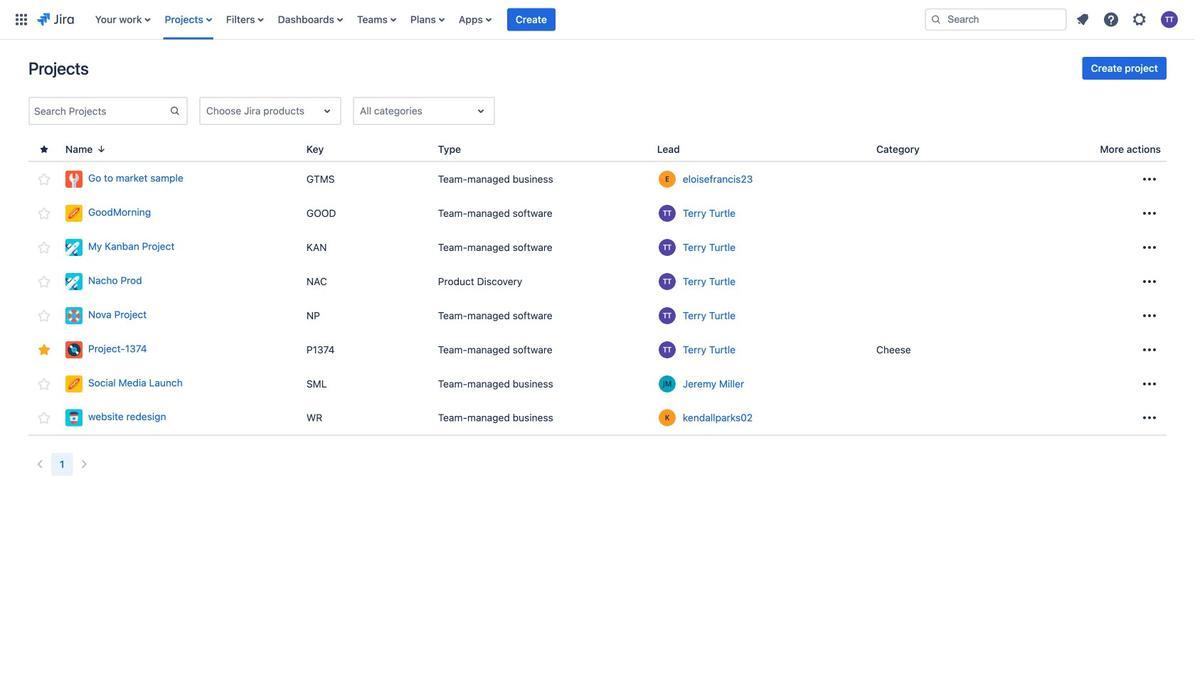 Task type: vqa. For each thing, say whether or not it's contained in the screenshot.
"previous" icon
yes



Task type: describe. For each thing, give the bounding box(es) containing it.
next image
[[76, 456, 93, 473]]

help image
[[1103, 11, 1120, 28]]

Search field
[[925, 8, 1067, 31]]

more image for star social media launch image
[[1141, 376, 1158, 393]]

1 open image from the left
[[319, 102, 336, 120]]

notifications image
[[1074, 11, 1091, 28]]

0 horizontal spatial list
[[88, 0, 913, 39]]

star go to market sample image
[[36, 171, 53, 188]]

star project-1374 image
[[36, 341, 53, 359]]

more image for star nacho prod icon
[[1141, 273, 1158, 290]]

Search Projects text field
[[30, 101, 169, 121]]

appswitcher icon image
[[13, 11, 30, 28]]

star social media launch image
[[36, 376, 53, 393]]

star nacho prod image
[[36, 273, 53, 290]]

6 more image from the top
[[1141, 409, 1158, 426]]

2 open image from the left
[[472, 102, 489, 120]]

previous image
[[31, 456, 48, 473]]



Task type: locate. For each thing, give the bounding box(es) containing it.
open image
[[319, 102, 336, 120], [472, 102, 489, 120]]

None search field
[[925, 8, 1067, 31]]

0 horizontal spatial open image
[[319, 102, 336, 120]]

star my kanban project image
[[36, 239, 53, 256]]

star website redesign image
[[36, 409, 53, 426]]

1 more image from the top
[[1141, 171, 1158, 188]]

None text field
[[360, 104, 363, 118]]

more image for star nova project icon
[[1141, 307, 1158, 324]]

1 horizontal spatial open image
[[472, 102, 489, 120]]

banner
[[0, 0, 1195, 40]]

more image
[[1141, 205, 1158, 222], [1141, 239, 1158, 256], [1141, 273, 1158, 290], [1141, 307, 1158, 324], [1141, 376, 1158, 393], [1141, 409, 1158, 426]]

group
[[1082, 57, 1167, 80]]

star nova project image
[[36, 307, 53, 324]]

4 more image from the top
[[1141, 307, 1158, 324]]

Choose Jira products text field
[[206, 104, 209, 118]]

3 more image from the top
[[1141, 273, 1158, 290]]

5 more image from the top
[[1141, 376, 1158, 393]]

list item
[[507, 0, 555, 39]]

0 vertical spatial more image
[[1141, 171, 1158, 188]]

more image for the star my kanban project image
[[1141, 239, 1158, 256]]

1 more image from the top
[[1141, 205, 1158, 222]]

2 more image from the top
[[1141, 239, 1158, 256]]

more image for star goodmorning icon
[[1141, 205, 1158, 222]]

primary element
[[9, 0, 913, 39]]

your profile and settings image
[[1161, 11, 1178, 28]]

jira image
[[37, 11, 74, 28], [37, 11, 74, 28]]

search image
[[930, 14, 942, 25]]

list
[[88, 0, 913, 39], [1070, 7, 1186, 32]]

1 vertical spatial more image
[[1141, 341, 1158, 359]]

settings image
[[1131, 11, 1148, 28]]

2 more image from the top
[[1141, 341, 1158, 359]]

star goodmorning image
[[36, 205, 53, 222]]

more image
[[1141, 171, 1158, 188], [1141, 341, 1158, 359]]

1 horizontal spatial list
[[1070, 7, 1186, 32]]



